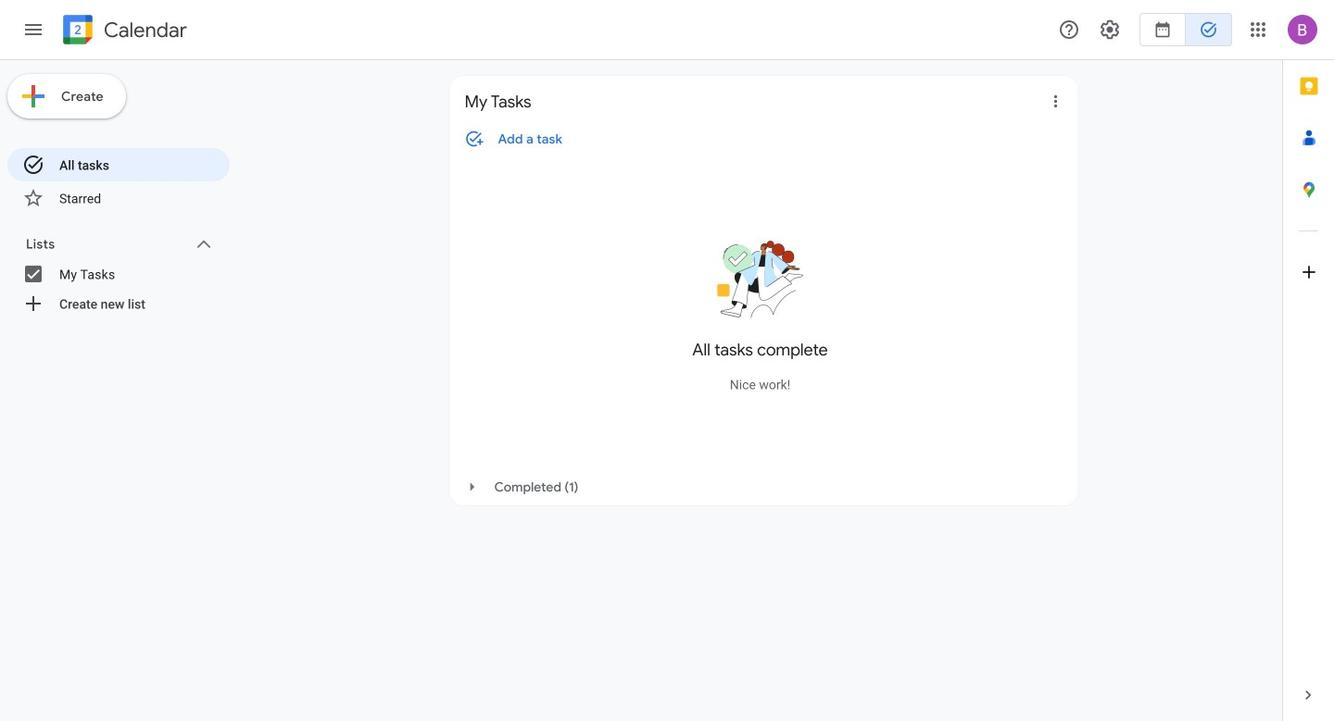 Task type: vqa. For each thing, say whether or not it's contained in the screenshot.
Settings Menu icon
yes



Task type: describe. For each thing, give the bounding box(es) containing it.
heading inside calendar element
[[100, 19, 187, 41]]

calendar element
[[59, 11, 187, 52]]

settings menu image
[[1099, 19, 1121, 41]]



Task type: locate. For each thing, give the bounding box(es) containing it.
tab list
[[1283, 60, 1334, 670]]

heading
[[100, 19, 187, 41]]

support menu image
[[1058, 19, 1080, 41]]

tasks sidebar image
[[22, 19, 44, 41]]



